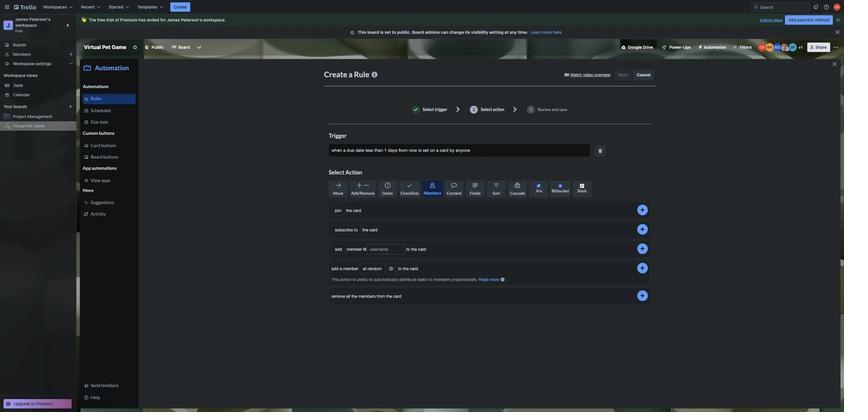 Task type: describe. For each thing, give the bounding box(es) containing it.
workspace navigation collapse icon image
[[64, 21, 72, 29]]

upgrade to premium
[[14, 401, 53, 406]]

workspace settings button
[[0, 59, 76, 68]]

table link
[[13, 83, 73, 88]]

change
[[449, 30, 464, 35]]

project
[[13, 114, 26, 119]]

power-
[[670, 45, 684, 50]]

virtual inside board name text field
[[84, 44, 101, 50]]

upgrade
[[14, 401, 30, 406]]

james inside banner
[[167, 17, 180, 22]]

ups
[[684, 45, 691, 50]]

banner containing 👋
[[76, 14, 845, 26]]

1 horizontal spatial to
[[392, 30, 396, 35]]

templates button
[[134, 2, 167, 12]]

drive
[[643, 45, 653, 50]]

time.
[[518, 30, 529, 35]]

learn more here link
[[529, 30, 562, 35]]

j link
[[4, 21, 13, 30]]

peterson's inside banner
[[181, 17, 202, 22]]

0 horizontal spatial virtual
[[13, 123, 25, 128]]

here
[[553, 30, 562, 35]]

james peterson (jamespeterson93) image
[[781, 43, 790, 51]]

power-ups
[[670, 45, 691, 50]]

calendar
[[13, 92, 30, 97]]

setting
[[489, 30, 504, 35]]

premium inside banner
[[120, 17, 138, 22]]

workspace for workspace settings
[[13, 61, 35, 66]]

google drive button
[[618, 43, 657, 52]]

back to home image
[[14, 2, 36, 12]]

add payment method button
[[786, 15, 833, 25]]

is
[[380, 30, 384, 35]]

virtual pet game inside board name text field
[[84, 44, 126, 50]]

this board is set to public. board admins can change its visibility setting at any time. learn more here
[[358, 30, 562, 35]]

public
[[152, 45, 164, 50]]

workspace views
[[4, 73, 38, 78]]

workspaces
[[43, 4, 67, 9]]

has
[[139, 17, 146, 22]]

your
[[4, 104, 12, 109]]

recent button
[[78, 2, 104, 12]]

workspace settings
[[13, 61, 51, 66]]

project management link
[[13, 114, 73, 120]]

+ 1
[[799, 45, 803, 50]]

wave image
[[81, 17, 86, 23]]

automation button
[[696, 43, 730, 52]]

your boards
[[4, 104, 27, 109]]

open information menu image
[[824, 4, 830, 10]]

.
[[225, 17, 226, 22]]

can
[[441, 30, 448, 35]]

visibility
[[471, 30, 488, 35]]

search image
[[754, 5, 759, 9]]

create
[[174, 4, 187, 9]]

create button
[[170, 2, 190, 12]]

method
[[815, 17, 830, 22]]

calendar link
[[13, 92, 73, 98]]

filters button
[[731, 43, 754, 52]]

james peterson's workspace free
[[15, 17, 52, 33]]

free
[[15, 29, 23, 33]]

virtual pet game link
[[13, 123, 73, 129]]

+
[[799, 45, 801, 50]]

project management
[[13, 114, 52, 119]]

Board name text field
[[81, 43, 129, 52]]

gary orlando (garyorlando) image
[[774, 43, 782, 51]]

boards link
[[0, 40, 76, 50]]

public button
[[141, 43, 167, 52]]

starred button
[[105, 2, 133, 12]]

christina overa (christinaovera) image
[[834, 4, 841, 11]]

members
[[13, 52, 31, 57]]

payment
[[798, 17, 814, 22]]

automation
[[704, 45, 727, 50]]

explore
[[760, 18, 773, 22]]

more
[[543, 30, 552, 35]]



Task type: vqa. For each thing, say whether or not it's contained in the screenshot.
Add members to card icon
no



Task type: locate. For each thing, give the bounding box(es) containing it.
0 horizontal spatial premium
[[36, 401, 53, 406]]

primary element
[[0, 0, 845, 14]]

0 horizontal spatial board
[[178, 45, 190, 50]]

pet down project management
[[26, 123, 33, 128]]

board
[[412, 30, 424, 35], [178, 45, 190, 50]]

0 vertical spatial virtual pet game
[[84, 44, 126, 50]]

boards
[[13, 42, 26, 47]]

1 horizontal spatial game
[[112, 44, 126, 50]]

0 horizontal spatial peterson's
[[29, 17, 51, 22]]

james peterson's workspace link
[[15, 17, 52, 28]]

1
[[801, 45, 803, 50]]

0 vertical spatial virtual
[[84, 44, 101, 50]]

sm image
[[696, 43, 704, 51]]

management
[[27, 114, 52, 119]]

👋
[[81, 17, 86, 22]]

1 vertical spatial workspace
[[4, 73, 25, 78]]

add payment method
[[789, 17, 830, 22]]

board link
[[168, 43, 193, 52]]

workspaces button
[[40, 2, 76, 12]]

james
[[15, 17, 28, 22], [167, 17, 180, 22]]

sm image
[[350, 30, 358, 36]]

game left star or unstar board "icon"
[[112, 44, 126, 50]]

for
[[160, 17, 166, 22]]

power-ups button
[[658, 43, 695, 52]]

to right set in the top of the page
[[392, 30, 396, 35]]

0 horizontal spatial workspace
[[15, 23, 37, 28]]

workspace
[[203, 17, 225, 22], [15, 23, 37, 28]]

christina overa (christinaovera) image
[[758, 43, 767, 51]]

this member is an admin of this board. image
[[787, 49, 789, 51]]

free
[[97, 17, 105, 22]]

1 vertical spatial virtual pet game
[[13, 123, 45, 128]]

1 horizontal spatial workspace
[[203, 17, 225, 22]]

0 vertical spatial pet
[[102, 44, 111, 50]]

google
[[628, 45, 642, 50]]

virtual down 'project'
[[13, 123, 25, 128]]

1 horizontal spatial james
[[167, 17, 180, 22]]

workspace inside james peterson's workspace free
[[15, 23, 37, 28]]

premium right upgrade
[[36, 401, 53, 406]]

board right public.
[[412, 30, 424, 35]]

workspace inside dropdown button
[[13, 61, 35, 66]]

game down management
[[34, 123, 45, 128]]

james right for
[[167, 17, 180, 22]]

peterson's down create button
[[181, 17, 202, 22]]

0 horizontal spatial virtual pet game
[[13, 123, 45, 128]]

0 horizontal spatial to
[[31, 401, 35, 406]]

learn
[[531, 30, 542, 35]]

customize views image
[[196, 44, 202, 50]]

starred
[[109, 4, 123, 9]]

explore plans button
[[760, 17, 783, 24]]

james up the free in the left of the page
[[15, 17, 28, 22]]

add board image
[[68, 104, 73, 109]]

views
[[26, 73, 38, 78]]

banner
[[76, 14, 845, 26]]

1 vertical spatial board
[[178, 45, 190, 50]]

plans
[[774, 18, 783, 22]]

1 vertical spatial workspace
[[15, 23, 37, 28]]

0 horizontal spatial pet
[[26, 123, 33, 128]]

workspace down members
[[13, 61, 35, 66]]

premium
[[120, 17, 138, 22], [36, 401, 53, 406]]

ben nelson (bennelson96) image
[[766, 43, 774, 51]]

1 vertical spatial virtual
[[13, 123, 25, 128]]

this
[[358, 30, 367, 35]]

0 vertical spatial board
[[412, 30, 424, 35]]

0 horizontal spatial game
[[34, 123, 45, 128]]

1 horizontal spatial premium
[[120, 17, 138, 22]]

peterson's inside james peterson's workspace free
[[29, 17, 51, 22]]

pet
[[102, 44, 111, 50], [26, 123, 33, 128]]

1 horizontal spatial pet
[[102, 44, 111, 50]]

workspace for workspace views
[[4, 73, 25, 78]]

workspace up 'table'
[[4, 73, 25, 78]]

ended
[[147, 17, 159, 22]]

explore plans
[[760, 18, 783, 22]]

members link
[[0, 50, 76, 59]]

google drive
[[628, 45, 653, 50]]

1 vertical spatial game
[[34, 123, 45, 128]]

1 horizontal spatial virtual pet game
[[84, 44, 126, 50]]

show menu image
[[834, 44, 840, 50]]

game inside board name text field
[[112, 44, 126, 50]]

its
[[465, 30, 470, 35]]

set
[[385, 30, 391, 35]]

virtual pet game down project management
[[13, 123, 45, 128]]

virtual pet game
[[84, 44, 126, 50], [13, 123, 45, 128]]

settings
[[36, 61, 51, 66]]

virtual pet game down the free
[[84, 44, 126, 50]]

0 vertical spatial workspace
[[203, 17, 225, 22]]

the
[[89, 17, 96, 22]]

templates
[[137, 4, 158, 9]]

at
[[505, 30, 509, 35]]

board
[[368, 30, 379, 35]]

0 horizontal spatial james
[[15, 17, 28, 22]]

workspace
[[13, 61, 35, 66], [4, 73, 25, 78]]

Search field
[[759, 3, 810, 11]]

star or unstar board image
[[133, 45, 138, 50]]

pet inside board name text field
[[102, 44, 111, 50]]

trial
[[106, 17, 114, 22]]

peterson's down back to home image
[[29, 17, 51, 22]]

public.
[[397, 30, 411, 35]]

add
[[789, 17, 797, 22]]

👋 the free trial of premium has ended for james peterson's workspace .
[[81, 17, 226, 22]]

google drive icon image
[[622, 45, 626, 49]]

board inside board link
[[178, 45, 190, 50]]

to inside upgrade to premium "link"
[[31, 401, 35, 406]]

premium right of at the top left of page
[[120, 17, 138, 22]]

table
[[13, 83, 23, 88]]

share button
[[808, 43, 831, 52]]

0 notifications image
[[813, 4, 820, 11]]

james inside james peterson's workspace free
[[15, 17, 28, 22]]

filters
[[740, 45, 752, 50]]

boards
[[14, 104, 27, 109]]

game inside virtual pet game link
[[34, 123, 45, 128]]

to right upgrade
[[31, 401, 35, 406]]

1 horizontal spatial board
[[412, 30, 424, 35]]

j
[[7, 22, 10, 29]]

admins
[[425, 30, 440, 35]]

1 vertical spatial pet
[[26, 123, 33, 128]]

workspace inside banner
[[203, 17, 225, 22]]

1 horizontal spatial peterson's
[[181, 17, 202, 22]]

upgrade to premium link
[[4, 399, 72, 409]]

peterson's
[[29, 17, 51, 22], [181, 17, 202, 22]]

to
[[392, 30, 396, 35], [31, 401, 35, 406]]

0 vertical spatial workspace
[[13, 61, 35, 66]]

0 vertical spatial to
[[392, 30, 396, 35]]

1 vertical spatial to
[[31, 401, 35, 406]]

pet down trial
[[102, 44, 111, 50]]

premium inside "link"
[[36, 401, 53, 406]]

1 horizontal spatial virtual
[[84, 44, 101, 50]]

game
[[112, 44, 126, 50], [34, 123, 45, 128]]

of
[[115, 17, 119, 22]]

your boards with 2 items element
[[4, 103, 59, 110]]

any
[[510, 30, 517, 35]]

0 vertical spatial premium
[[120, 17, 138, 22]]

board left "customize views" icon
[[178, 45, 190, 50]]

1 vertical spatial premium
[[36, 401, 53, 406]]

virtual down the
[[84, 44, 101, 50]]

virtual
[[84, 44, 101, 50], [13, 123, 25, 128]]

recent
[[81, 4, 95, 9]]

0 vertical spatial game
[[112, 44, 126, 50]]

share
[[816, 45, 827, 50]]

jeremy miller (jeremymiller198) image
[[789, 43, 797, 51]]



